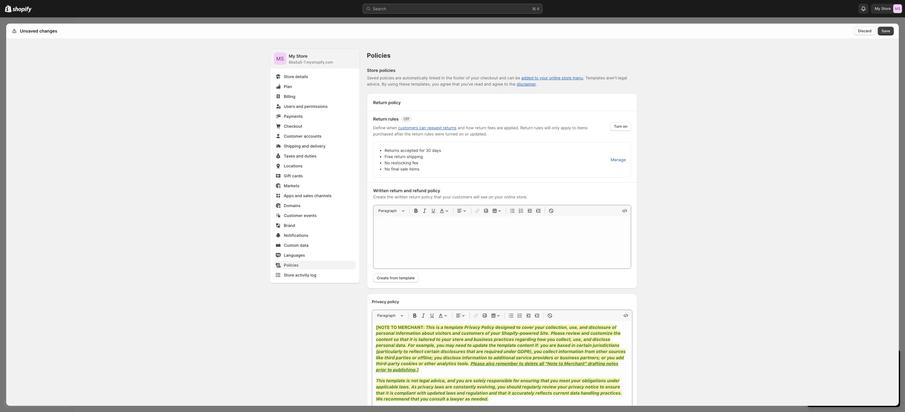Task type: locate. For each thing, give the bounding box(es) containing it.
to inside and how return fees are applied. return rules will only apply to items purchased after the return rules were turned on or updated.
[[573, 125, 576, 130]]

return
[[373, 100, 387, 105], [373, 116, 387, 122], [521, 125, 533, 130]]

0 horizontal spatial rules
[[388, 116, 399, 122]]

users and permissions link
[[274, 102, 356, 111]]

0 vertical spatial create
[[373, 195, 386, 200]]

ms button
[[274, 52, 286, 65]]

return up define
[[373, 116, 387, 122]]

1 vertical spatial will
[[474, 195, 480, 200]]

templates
[[586, 75, 605, 80]]

0 horizontal spatial agree
[[440, 82, 451, 87]]

1 horizontal spatial that
[[452, 82, 460, 87]]

of
[[466, 75, 470, 80]]

0 vertical spatial .
[[583, 75, 585, 80]]

purchased
[[373, 132, 393, 137]]

1 horizontal spatial rules
[[425, 132, 434, 137]]

added to your online store menu link
[[522, 75, 583, 80]]

written return and refund policy
[[373, 188, 440, 193]]

0 horizontal spatial my store image
[[274, 52, 286, 65]]

customer events link
[[274, 211, 356, 220]]

0 vertical spatial to
[[535, 75, 539, 80]]

1 vertical spatial policies
[[380, 75, 394, 80]]

items down fee
[[409, 167, 420, 172]]

0 vertical spatial that
[[452, 82, 460, 87]]

these
[[399, 82, 410, 87]]

store up save
[[882, 6, 891, 11]]

will left only
[[545, 125, 551, 130]]

policies down languages
[[284, 263, 299, 268]]

2 horizontal spatial on
[[623, 124, 628, 129]]

to inside templates aren't legal advice. by using these templates, you agree that you've read and agree to the
[[505, 82, 508, 87]]

create for create the written return policy that your customers will see on your online store.
[[373, 195, 386, 200]]

create from template
[[377, 276, 415, 281]]

online left store. on the right top of the page
[[504, 195, 516, 200]]

1 vertical spatial my store image
[[274, 52, 286, 65]]

on inside and how return fees are applied. return rules will only apply to items purchased after the return rules were turned on or updated.
[[459, 132, 464, 137]]

are right fees
[[497, 125, 503, 130]]

policies
[[379, 68, 396, 73], [380, 75, 394, 80]]

store up 8ba5a5-
[[296, 53, 308, 59]]

to left disclaimer
[[505, 82, 508, 87]]

1 vertical spatial that
[[434, 195, 442, 200]]

1 vertical spatial my
[[289, 53, 295, 59]]

1 horizontal spatial to
[[535, 75, 539, 80]]

on right see at the right
[[489, 195, 494, 200]]

how
[[466, 125, 474, 130]]

are up using
[[396, 75, 402, 80]]

policy right privacy
[[388, 299, 399, 304]]

2 horizontal spatial to
[[573, 125, 576, 130]]

0 horizontal spatial items
[[409, 167, 420, 172]]

cards
[[292, 173, 303, 178]]

customer
[[284, 134, 303, 139], [284, 213, 303, 218]]

1 horizontal spatial are
[[497, 125, 503, 130]]

will
[[545, 125, 551, 130], [474, 195, 480, 200]]

no left final at the top of page
[[385, 167, 390, 172]]

create from template button
[[373, 274, 419, 283]]

saved
[[367, 75, 379, 80]]

the left the written
[[387, 195, 393, 200]]

rules down customers can request returns link
[[425, 132, 434, 137]]

and right users
[[296, 104, 303, 109]]

1 vertical spatial policies
[[284, 263, 299, 268]]

no
[[385, 160, 390, 165], [385, 167, 390, 172]]

return for return policy
[[373, 100, 387, 105]]

1 horizontal spatial my
[[875, 6, 881, 11]]

checkout
[[284, 124, 302, 129]]

written
[[395, 195, 408, 200]]

activity
[[295, 273, 310, 278]]

gift cards link
[[274, 172, 356, 180]]

0 vertical spatial online
[[549, 75, 561, 80]]

my store 8ba5a5-7.myshopify.com
[[289, 53, 333, 65]]

1 horizontal spatial my store image
[[894, 4, 902, 13]]

agree down checkout
[[493, 82, 503, 87]]

on left or
[[459, 132, 464, 137]]

and inside and how return fees are applied. return rules will only apply to items purchased after the return rules were turned on or updated.
[[458, 125, 465, 130]]

policies
[[367, 52, 391, 59], [284, 263, 299, 268]]

privacy policy
[[372, 299, 399, 304]]

details
[[295, 74, 308, 79]]

sale
[[401, 167, 408, 172]]

rules left only
[[534, 125, 544, 130]]

0 horizontal spatial can
[[419, 125, 426, 130]]

plan
[[284, 84, 292, 89]]

1 horizontal spatial will
[[545, 125, 551, 130]]

0 horizontal spatial on
[[459, 132, 464, 137]]

payments
[[284, 114, 303, 119]]

only
[[552, 125, 560, 130]]

items right apply
[[578, 125, 588, 130]]

my store image left 8ba5a5-
[[274, 52, 286, 65]]

customers down off
[[398, 125, 418, 130]]

shopify image
[[12, 6, 32, 13]]

0 horizontal spatial my
[[289, 53, 295, 59]]

custom data link
[[274, 241, 356, 250]]

. left templates
[[583, 75, 585, 80]]

and up the written
[[404, 188, 412, 193]]

1 vertical spatial to
[[505, 82, 508, 87]]

will inside and how return fees are applied. return rules will only apply to items purchased after the return rules were turned on or updated.
[[545, 125, 551, 130]]

1 horizontal spatial on
[[489, 195, 494, 200]]

1 vertical spatial paragraph button
[[375, 312, 406, 320]]

1 vertical spatial paragraph
[[377, 313, 396, 318]]

return rules
[[373, 116, 399, 122]]

0 horizontal spatial will
[[474, 195, 480, 200]]

advice.
[[367, 82, 381, 87]]

to right apply
[[573, 125, 576, 130]]

menu
[[573, 75, 583, 80]]

1 vertical spatial online
[[504, 195, 516, 200]]

1 vertical spatial .
[[536, 82, 537, 87]]

to right the added
[[535, 75, 539, 80]]

1 vertical spatial are
[[497, 125, 503, 130]]

0 vertical spatial my store image
[[894, 4, 902, 13]]

and down checkout
[[484, 82, 491, 87]]

2 vertical spatial on
[[489, 195, 494, 200]]

and right taxes
[[296, 154, 304, 159]]

rules up when at the left of page
[[388, 116, 399, 122]]

0 vertical spatial policies
[[379, 68, 396, 73]]

the down be
[[510, 82, 516, 87]]

my up save button
[[875, 6, 881, 11]]

on
[[623, 124, 628, 129], [459, 132, 464, 137], [489, 195, 494, 200]]

to for your
[[535, 75, 539, 80]]

store.
[[517, 195, 528, 200]]

and right checkout
[[499, 75, 506, 80]]

be
[[516, 75, 520, 80]]

policy right the refund
[[428, 188, 440, 193]]

to for the
[[505, 82, 508, 87]]

store up saved
[[367, 68, 378, 73]]

0 vertical spatial my
[[875, 6, 881, 11]]

items inside 'returns accepted for 30 days free return shipping no restocking fee no final sale items'
[[409, 167, 420, 172]]

written
[[373, 188, 389, 193]]

customer events
[[284, 213, 317, 218]]

agree
[[440, 82, 451, 87], [493, 82, 503, 87]]

markets link
[[274, 182, 356, 190]]

my up 8ba5a5-
[[289, 53, 295, 59]]

paragraph down the written
[[379, 209, 397, 213]]

return right "applied."
[[521, 125, 533, 130]]

1 vertical spatial create
[[377, 276, 389, 281]]

that inside templates aren't legal advice. by using these templates, you agree that you've read and agree to the
[[452, 82, 460, 87]]

create down written
[[373, 195, 386, 200]]

return inside and how return fees are applied. return rules will only apply to items purchased after the return rules were turned on or updated.
[[521, 125, 533, 130]]

turned
[[446, 132, 458, 137]]

and down customer accounts
[[302, 144, 309, 149]]

1 horizontal spatial items
[[578, 125, 588, 130]]

0 vertical spatial return
[[373, 100, 387, 105]]

my for my store
[[875, 6, 881, 11]]

paragraph button down privacy policy
[[375, 312, 406, 320]]

paragraph down privacy policy
[[377, 313, 396, 318]]

can left be
[[508, 75, 515, 80]]

1 vertical spatial on
[[459, 132, 464, 137]]

taxes and duties
[[284, 154, 317, 159]]

0 vertical spatial can
[[508, 75, 515, 80]]

settings dialog
[[6, 24, 899, 412]]

taxes and duties link
[[274, 152, 356, 160]]

markets
[[284, 183, 300, 188]]

shipping and delivery link
[[274, 142, 356, 151]]

return for return rules
[[373, 116, 387, 122]]

2 vertical spatial return
[[521, 125, 533, 130]]

online left store
[[549, 75, 561, 80]]

0 horizontal spatial to
[[505, 82, 508, 87]]

and right apps
[[295, 193, 302, 198]]

and inside taxes and duties 'link'
[[296, 154, 304, 159]]

domains link
[[274, 201, 356, 210]]

0 horizontal spatial are
[[396, 75, 402, 80]]

unsaved changes
[[20, 28, 57, 34]]

my inside the my store 8ba5a5-7.myshopify.com
[[289, 53, 295, 59]]

create inside button
[[377, 276, 389, 281]]

policies up store policies
[[367, 52, 391, 59]]

1 vertical spatial customers
[[452, 195, 472, 200]]

customer down checkout on the left top
[[284, 134, 303, 139]]

1 vertical spatial return
[[373, 116, 387, 122]]

return inside 'returns accepted for 30 days free return shipping no restocking fee no final sale items'
[[394, 154, 406, 159]]

1 vertical spatial customer
[[284, 213, 303, 218]]

no down free
[[385, 160, 390, 165]]

apps
[[284, 193, 294, 198]]

create for create from template
[[377, 276, 389, 281]]

0 vertical spatial customers
[[398, 125, 418, 130]]

create left from
[[377, 276, 389, 281]]

the right after
[[405, 132, 411, 137]]

1 vertical spatial rules
[[534, 125, 544, 130]]

customer accounts
[[284, 134, 322, 139]]

1 horizontal spatial policies
[[367, 52, 391, 59]]

2 vertical spatial to
[[573, 125, 576, 130]]

and left how
[[458, 125, 465, 130]]

. down "added to your online store menu" link in the top of the page
[[536, 82, 537, 87]]

0 vertical spatial rules
[[388, 116, 399, 122]]

are
[[396, 75, 402, 80], [497, 125, 503, 130]]

0 vertical spatial customer
[[284, 134, 303, 139]]

delivery
[[310, 144, 326, 149]]

return up "restocking"
[[394, 154, 406, 159]]

on right turn
[[623, 124, 628, 129]]

0 vertical spatial are
[[396, 75, 402, 80]]

0 horizontal spatial customers
[[398, 125, 418, 130]]

accounts
[[304, 134, 322, 139]]

permissions
[[305, 104, 328, 109]]

when
[[387, 125, 397, 130]]

1 horizontal spatial can
[[508, 75, 515, 80]]

store
[[562, 75, 572, 80]]

and inside templates aren't legal advice. by using these templates, you agree that you've read and agree to the
[[484, 82, 491, 87]]

gift
[[284, 173, 291, 178]]

store inside "link"
[[284, 74, 294, 79]]

and how return fees are applied. return rules will only apply to items purchased after the return rules were turned on or updated.
[[373, 125, 588, 137]]

manage
[[611, 157, 626, 162]]

0 vertical spatial on
[[623, 124, 628, 129]]

0 horizontal spatial that
[[434, 195, 442, 200]]

accepted
[[401, 148, 419, 153]]

are inside and how return fees are applied. return rules will only apply to items purchased after the return rules were turned on or updated.
[[497, 125, 503, 130]]

settings
[[19, 28, 36, 34]]

on inside button
[[623, 124, 628, 129]]

will left see at the right
[[474, 195, 480, 200]]

0 vertical spatial no
[[385, 160, 390, 165]]

1 horizontal spatial agree
[[493, 82, 503, 87]]

0 vertical spatial will
[[545, 125, 551, 130]]

my store image right my store
[[894, 4, 902, 13]]

save button
[[878, 27, 894, 35]]

brand
[[284, 223, 295, 228]]

checkout link
[[274, 122, 356, 131]]

0 vertical spatial paragraph button
[[376, 207, 407, 215]]

customer down domains
[[284, 213, 303, 218]]

return
[[475, 125, 487, 130], [412, 132, 424, 137], [394, 154, 406, 159], [390, 188, 403, 193], [409, 195, 421, 200]]

policies inside shop settings menu element
[[284, 263, 299, 268]]

store left activity
[[284, 273, 294, 278]]

final
[[391, 167, 399, 172]]

my store image
[[894, 4, 902, 13], [274, 52, 286, 65]]

my for my store 8ba5a5-7.myshopify.com
[[289, 53, 295, 59]]

2 customer from the top
[[284, 213, 303, 218]]

my store image inside shop settings menu element
[[274, 52, 286, 65]]

dialog
[[902, 24, 906, 406]]

rules
[[388, 116, 399, 122], [534, 125, 544, 130], [425, 132, 434, 137]]

customers
[[398, 125, 418, 130], [452, 195, 472, 200]]

1 vertical spatial items
[[409, 167, 420, 172]]

0 vertical spatial items
[[578, 125, 588, 130]]

agree down the in
[[440, 82, 451, 87]]

0 horizontal spatial online
[[504, 195, 516, 200]]

1 horizontal spatial online
[[549, 75, 561, 80]]

users
[[284, 104, 295, 109]]

1 vertical spatial no
[[385, 167, 390, 172]]

0 horizontal spatial policies
[[284, 263, 299, 268]]

customers left see at the right
[[452, 195, 472, 200]]

users and permissions
[[284, 104, 328, 109]]

can left request
[[419, 125, 426, 130]]

return up updated.
[[475, 125, 487, 130]]

paragraph button down the written
[[376, 207, 407, 215]]

store up plan
[[284, 74, 294, 79]]

my
[[875, 6, 881, 11], [289, 53, 295, 59]]

2 vertical spatial rules
[[425, 132, 434, 137]]

policy down the refund
[[422, 195, 433, 200]]

1 customer from the top
[[284, 134, 303, 139]]

return up return rules
[[373, 100, 387, 105]]



Task type: vqa. For each thing, say whether or not it's contained in the screenshot.
TAB LIST
no



Task type: describe. For each thing, give the bounding box(es) containing it.
store inside the my store 8ba5a5-7.myshopify.com
[[296, 53, 308, 59]]

discard button
[[855, 27, 876, 35]]

template
[[399, 276, 415, 281]]

for
[[420, 148, 425, 153]]

linked
[[429, 75, 441, 80]]

turn on
[[614, 124, 628, 129]]

disclaimer
[[517, 82, 536, 87]]

apps and sales channels link
[[274, 191, 356, 200]]

store details
[[284, 74, 308, 79]]

1 vertical spatial can
[[419, 125, 426, 130]]

request
[[427, 125, 442, 130]]

updated.
[[470, 132, 487, 137]]

aren't
[[606, 75, 617, 80]]

shipping
[[407, 154, 423, 159]]

0 vertical spatial policies
[[367, 52, 391, 59]]

gift cards
[[284, 173, 303, 178]]

and inside users and permissions link
[[296, 104, 303, 109]]

brand link
[[274, 221, 356, 230]]

will for customers
[[474, 195, 480, 200]]

2 horizontal spatial rules
[[534, 125, 544, 130]]

disclaimer .
[[517, 82, 537, 87]]

legal
[[618, 75, 627, 80]]

apps and sales channels
[[284, 193, 332, 198]]

30
[[426, 148, 431, 153]]

footer
[[453, 75, 465, 80]]

0 horizontal spatial .
[[536, 82, 537, 87]]

saved policies are automatically linked in the footer of your checkout and can be added to your online store menu .
[[367, 75, 585, 80]]

save
[[882, 29, 891, 33]]

policies for store
[[379, 68, 396, 73]]

7.myshopify.com
[[304, 60, 333, 65]]

apply
[[561, 125, 571, 130]]

events
[[304, 213, 317, 218]]

store for store details
[[284, 74, 294, 79]]

2 agree from the left
[[493, 82, 503, 87]]

items inside and how return fees are applied. return rules will only apply to items purchased after the return rules were turned on or updated.
[[578, 125, 588, 130]]

changes
[[39, 28, 57, 34]]

shipping
[[284, 144, 301, 149]]

by
[[382, 82, 387, 87]]

policies link
[[274, 261, 356, 270]]

k
[[537, 6, 540, 11]]

applied.
[[504, 125, 519, 130]]

templates,
[[411, 82, 431, 87]]

1 horizontal spatial customers
[[452, 195, 472, 200]]

privacy
[[372, 299, 387, 304]]

you
[[432, 82, 439, 87]]

1 day left in your trial element
[[807, 366, 901, 407]]

customer for customer events
[[284, 213, 303, 218]]

will for rules
[[545, 125, 551, 130]]

return down the refund
[[409, 195, 421, 200]]

languages
[[284, 253, 305, 258]]

return down define when customers can request returns
[[412, 132, 424, 137]]

returns
[[385, 148, 399, 153]]

data
[[300, 243, 309, 248]]

automatically
[[403, 75, 428, 80]]

customer for customer accounts
[[284, 134, 303, 139]]

off
[[404, 117, 409, 121]]

the inside and how return fees are applied. return rules will only apply to items purchased after the return rules were turned on or updated.
[[405, 132, 411, 137]]

1 horizontal spatial .
[[583, 75, 585, 80]]

see
[[481, 195, 488, 200]]

billing
[[284, 94, 295, 99]]

store policies
[[367, 68, 396, 73]]

the inside templates aren't legal advice. by using these templates, you agree that you've read and agree to the
[[510, 82, 516, 87]]

the right the in
[[446, 75, 452, 80]]

policies for saved
[[380, 75, 394, 80]]

discard
[[858, 29, 872, 33]]

languages link
[[274, 251, 356, 260]]

were
[[435, 132, 444, 137]]

returns accepted for 30 days free return shipping no restocking fee no final sale items
[[385, 148, 441, 172]]

restocking
[[391, 160, 411, 165]]

unsaved
[[20, 28, 38, 34]]

2 no from the top
[[385, 167, 390, 172]]

payments link
[[274, 112, 356, 121]]

and inside shipping and delivery link
[[302, 144, 309, 149]]

custom
[[284, 243, 299, 248]]

store for store activity log
[[284, 273, 294, 278]]

fees
[[488, 125, 496, 130]]

shop settings menu element
[[270, 49, 360, 283]]

disclaimer button
[[517, 82, 536, 87]]

8ba5a5-
[[289, 60, 304, 65]]

return up the written
[[390, 188, 403, 193]]

turn on button
[[611, 122, 631, 131]]

plan link
[[274, 82, 356, 91]]

notifications link
[[274, 231, 356, 240]]

customer accounts link
[[274, 132, 356, 141]]

log
[[311, 273, 317, 278]]

return policy
[[373, 100, 401, 105]]

store for store policies
[[367, 68, 378, 73]]

manage link
[[607, 155, 630, 164]]

in
[[442, 75, 445, 80]]

returns
[[443, 125, 457, 130]]

and inside the apps and sales channels link
[[295, 193, 302, 198]]

shopify image
[[5, 5, 12, 12]]

from
[[390, 276, 398, 281]]

store activity log
[[284, 273, 317, 278]]

turn
[[614, 124, 622, 129]]

policy down using
[[388, 100, 401, 105]]

added
[[522, 75, 534, 80]]

0 vertical spatial paragraph
[[379, 209, 397, 213]]

store activity log link
[[274, 271, 356, 280]]

1 no from the top
[[385, 160, 390, 165]]

or
[[465, 132, 469, 137]]

my store
[[875, 6, 891, 11]]

read
[[475, 82, 483, 87]]

create the written return policy that your customers will see on your online store.
[[373, 195, 528, 200]]

fee
[[412, 160, 419, 165]]

shipping and delivery
[[284, 144, 326, 149]]

after
[[395, 132, 404, 137]]

templates aren't legal advice. by using these templates, you agree that you've read and agree to the
[[367, 75, 627, 87]]

1 agree from the left
[[440, 82, 451, 87]]



